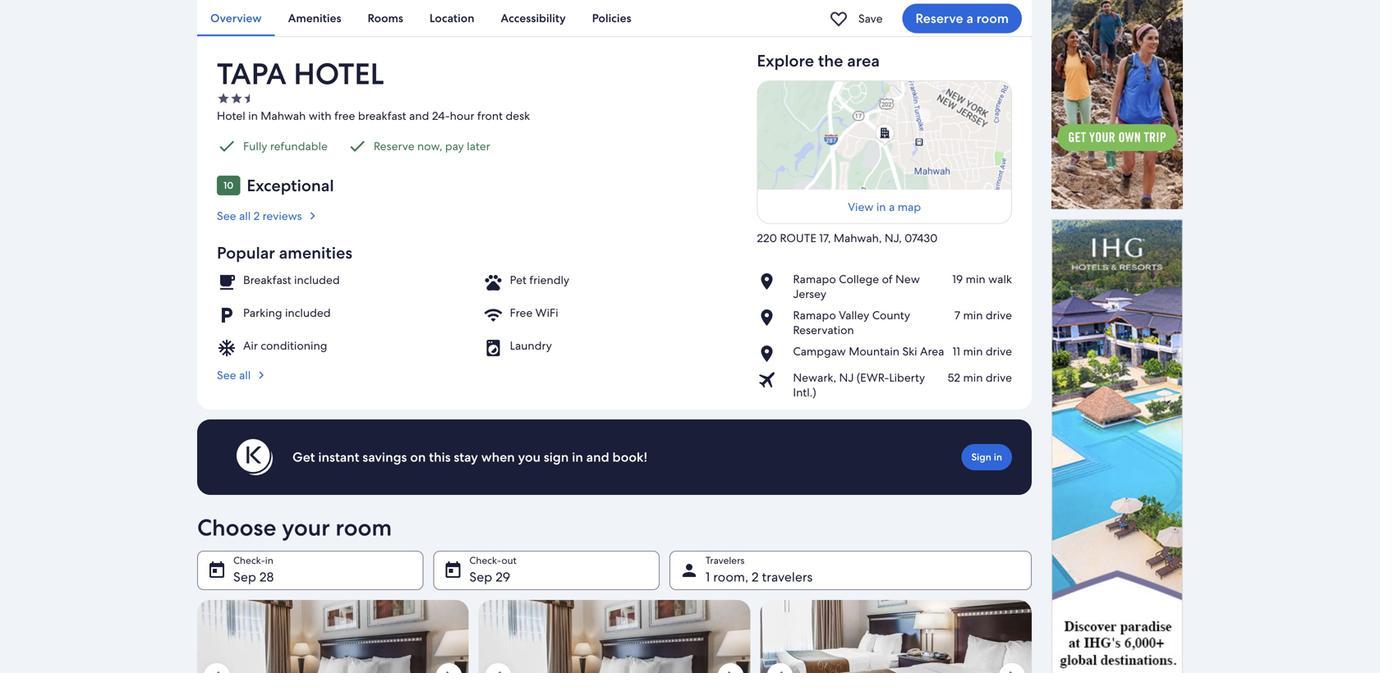 Task type: vqa. For each thing, say whether or not it's contained in the screenshot.
rightmost The 'In'
no



Task type: describe. For each thing, give the bounding box(es) containing it.
rooms link
[[355, 0, 417, 36]]

in for view
[[877, 200, 886, 215]]

28
[[260, 569, 274, 587]]

in right sign
[[572, 449, 583, 467]]

1 show previous image image from the left
[[207, 668, 227, 674]]

sign
[[972, 451, 992, 464]]

room,
[[714, 569, 749, 587]]

drive for 52 min drive
[[986, 371, 1013, 386]]

07430
[[905, 231, 938, 246]]

3 show previous image image from the left
[[770, 668, 790, 674]]

popular amenities
[[217, 242, 353, 264]]

breakfast
[[243, 273, 291, 288]]

1 vertical spatial and
[[587, 449, 610, 467]]

min for 52
[[964, 371, 983, 386]]

get instant savings on this stay when you sign in and book!
[[293, 449, 648, 467]]

medium image for popular amenities
[[254, 368, 269, 383]]

standard double room | pillowtop beds, desk, laptop workspace, blackout drapes image
[[761, 601, 1032, 674]]

sign
[[544, 449, 569, 467]]

drive for 11 min drive
[[986, 345, 1013, 359]]

location
[[430, 11, 475, 25]]

rooms
[[368, 11, 403, 25]]

explore
[[757, 50, 815, 72]]

see for see all
[[217, 368, 236, 383]]

show next image image for 2nd the show previous image's the pillowtop beds, desk, laptop workspace, blackout drapes image
[[721, 668, 741, 674]]

location link
[[417, 0, 488, 36]]

all for see all
[[239, 368, 251, 383]]

reserve for reserve now, pay later
[[374, 139, 415, 154]]

1 xsmall image from the left
[[217, 92, 230, 105]]

19 min walk
[[953, 272, 1013, 287]]

overview
[[210, 11, 262, 25]]

fully refundable
[[243, 139, 328, 154]]

hotel in mahwah with free breakfast and 24-hour front desk
[[217, 108, 530, 123]]

show next image image for standard double room | pillowtop beds, desk, laptop workspace, blackout drapes image
[[1003, 668, 1022, 674]]

front
[[477, 108, 503, 123]]

parking included
[[243, 306, 331, 320]]

ramapo college of new jersey
[[793, 272, 920, 302]]

drive for 7 min drive
[[986, 308, 1013, 323]]

hotel
[[294, 55, 384, 93]]

see all 2 reviews
[[217, 209, 302, 223]]

air conditioning
[[243, 338, 327, 353]]

ramapo for ramapo college of new jersey
[[793, 272, 836, 287]]

2 show previous image image from the left
[[489, 668, 508, 674]]

newark, nj (ewr-liberty intl.)
[[793, 371, 926, 400]]

popular location image for ramapo
[[757, 308, 787, 328]]

reserve a room button
[[903, 4, 1022, 33]]

popular
[[217, 242, 275, 264]]

24-
[[432, 108, 450, 123]]

amenities
[[279, 242, 353, 264]]

popular location image
[[757, 272, 787, 292]]

view in a map
[[848, 200, 921, 215]]

see all 2 reviews button
[[217, 202, 738, 223]]

desk
[[506, 108, 530, 123]]

later
[[467, 139, 490, 154]]

amenities link
[[275, 0, 355, 36]]

sep 28
[[233, 569, 274, 587]]

map image
[[757, 81, 1013, 190]]

0 horizontal spatial and
[[409, 108, 429, 123]]

min for 19
[[966, 272, 986, 287]]

Save property to a trip checkbox
[[826, 5, 852, 32]]

savings
[[363, 449, 407, 467]]

new
[[896, 272, 920, 287]]

pay
[[445, 139, 464, 154]]

laundry
[[510, 338, 552, 353]]

room for reserve a room
[[977, 10, 1009, 27]]

11 min drive
[[953, 345, 1013, 359]]

list containing overview
[[197, 0, 1032, 36]]

valley
[[839, 308, 870, 323]]

area
[[848, 50, 880, 72]]

choose
[[197, 513, 277, 543]]

book!
[[613, 449, 648, 467]]

amenities
[[288, 11, 342, 25]]

a inside button
[[967, 10, 974, 27]]

free
[[510, 306, 533, 320]]

refundable
[[270, 139, 328, 154]]

stay
[[454, 449, 478, 467]]

free
[[334, 108, 355, 123]]

reserve a room
[[916, 10, 1009, 27]]

(ewr-
[[857, 371, 890, 386]]

tapa hotel
[[217, 55, 384, 93]]

52 min drive
[[948, 371, 1013, 386]]

positive theme image for reserve now, pay later
[[348, 136, 367, 156]]

county
[[873, 308, 911, 323]]

your
[[282, 513, 330, 543]]

included for breakfast included
[[294, 273, 340, 288]]

17,
[[820, 231, 831, 246]]

reservation
[[793, 323, 855, 338]]

sep for sep 28
[[233, 569, 256, 587]]

you
[[518, 449, 541, 467]]

all for see all 2 reviews
[[239, 209, 251, 223]]

fully
[[243, 139, 267, 154]]

liberty
[[890, 371, 926, 386]]



Task type: locate. For each thing, give the bounding box(es) containing it.
1 vertical spatial popular location image
[[757, 345, 787, 364]]

1 all from the top
[[239, 209, 251, 223]]

view in a map button
[[767, 200, 1003, 215]]

1 horizontal spatial medium image
[[305, 209, 320, 223]]

1 horizontal spatial 2
[[752, 569, 759, 587]]

1 vertical spatial included
[[285, 306, 331, 320]]

included down amenities at the top of the page
[[294, 273, 340, 288]]

medium image for 10
[[305, 209, 320, 223]]

mahwah,
[[834, 231, 882, 246]]

1 vertical spatial ramapo
[[793, 308, 836, 323]]

sep for sep 29
[[470, 569, 493, 587]]

7
[[955, 308, 961, 323]]

1
[[706, 569, 710, 587]]

0 horizontal spatial pillowtop beds, desk, laptop workspace, blackout drapes image
[[197, 601, 469, 674]]

parking
[[243, 306, 282, 320]]

2 inside 'button'
[[752, 569, 759, 587]]

map
[[898, 200, 921, 215]]

reserve right 'save'
[[916, 10, 964, 27]]

1 vertical spatial 2
[[752, 569, 759, 587]]

airport image
[[757, 371, 787, 391]]

of
[[882, 272, 893, 287]]

popular location image down popular location image on the top
[[757, 308, 787, 328]]

2 all from the top
[[239, 368, 251, 383]]

0 horizontal spatial medium image
[[254, 368, 269, 383]]

see all
[[217, 368, 251, 383]]

mountain
[[849, 345, 900, 359]]

see inside "see all 2 reviews" button
[[217, 209, 236, 223]]

0 horizontal spatial positive theme image
[[217, 136, 237, 156]]

when
[[481, 449, 515, 467]]

choose your room
[[197, 513, 392, 543]]

included
[[294, 273, 340, 288], [285, 306, 331, 320]]

0 horizontal spatial room
[[336, 513, 392, 543]]

0 vertical spatial room
[[977, 10, 1009, 27]]

reserve
[[916, 10, 964, 27], [374, 139, 415, 154]]

hour
[[450, 108, 475, 123]]

directional image
[[243, 92, 256, 105]]

with
[[309, 108, 332, 123]]

overview link
[[197, 0, 275, 36]]

0 vertical spatial drive
[[986, 308, 1013, 323]]

in for hotel
[[248, 108, 258, 123]]

2 see from the top
[[217, 368, 236, 383]]

all down air
[[239, 368, 251, 383]]

0 horizontal spatial 2
[[254, 209, 260, 223]]

1 vertical spatial drive
[[986, 345, 1013, 359]]

campgaw mountain ski area
[[793, 345, 945, 359]]

tapa
[[217, 55, 287, 93]]

1 vertical spatial list
[[757, 272, 1013, 400]]

52
[[948, 371, 961, 386]]

min for 7
[[964, 308, 983, 323]]

positive theme image
[[217, 136, 237, 156], [348, 136, 367, 156]]

ramapo valley county reservation
[[793, 308, 911, 338]]

1 drive from the top
[[986, 308, 1013, 323]]

0 horizontal spatial show next image image
[[439, 668, 459, 674]]

min for 11
[[964, 345, 983, 359]]

1 vertical spatial all
[[239, 368, 251, 383]]

min right 19
[[966, 272, 986, 287]]

sep 29
[[470, 569, 511, 587]]

in for sign
[[994, 451, 1003, 464]]

in right view
[[877, 200, 886, 215]]

220
[[757, 231, 777, 246]]

1 ramapo from the top
[[793, 272, 836, 287]]

popular location image up "airport" icon
[[757, 345, 787, 364]]

list
[[197, 0, 1032, 36], [757, 272, 1013, 400]]

instant
[[318, 449, 360, 467]]

and left 24-
[[409, 108, 429, 123]]

see all button
[[217, 358, 738, 383]]

2 inside button
[[254, 209, 260, 223]]

1 popular location image from the top
[[757, 308, 787, 328]]

min right 52
[[964, 371, 983, 386]]

reviews
[[263, 209, 302, 223]]

3 show next image image from the left
[[1003, 668, 1022, 674]]

reserve now, pay later
[[374, 139, 490, 154]]

ramapo for ramapo valley county reservation
[[793, 308, 836, 323]]

sep 28 button
[[197, 552, 424, 591]]

exceptional element
[[247, 175, 334, 196]]

0 vertical spatial all
[[239, 209, 251, 223]]

medium image
[[305, 209, 320, 223], [254, 368, 269, 383]]

show previous image image
[[207, 668, 227, 674], [489, 668, 508, 674], [770, 668, 790, 674]]

1 positive theme image from the left
[[217, 136, 237, 156]]

2 for travelers
[[752, 569, 759, 587]]

1 horizontal spatial sep
[[470, 569, 493, 587]]

0 vertical spatial see
[[217, 209, 236, 223]]

save
[[859, 11, 883, 26]]

list containing ramapo college of new jersey
[[757, 272, 1013, 400]]

1 sep from the left
[[233, 569, 256, 587]]

1 horizontal spatial and
[[587, 449, 610, 467]]

1 room, 2 travelers button
[[670, 552, 1032, 591]]

pillowtop beds, desk, laptop workspace, blackout drapes image for 2nd the show previous image
[[479, 601, 751, 674]]

2 xsmall image from the left
[[230, 92, 243, 105]]

29
[[496, 569, 511, 587]]

2 positive theme image from the left
[[348, 136, 367, 156]]

this
[[429, 449, 451, 467]]

2 horizontal spatial show previous image image
[[770, 668, 790, 674]]

all inside button
[[239, 209, 251, 223]]

travelers
[[762, 569, 813, 587]]

19
[[953, 272, 963, 287]]

xsmall image
[[217, 92, 230, 105], [230, 92, 243, 105]]

1 horizontal spatial a
[[967, 10, 974, 27]]

2 horizontal spatial show next image image
[[1003, 668, 1022, 674]]

air
[[243, 338, 258, 353]]

2 right room,
[[752, 569, 759, 587]]

1 horizontal spatial reserve
[[916, 10, 964, 27]]

2 pillowtop beds, desk, laptop workspace, blackout drapes image from the left
[[479, 601, 751, 674]]

min right 7
[[964, 308, 983, 323]]

1 vertical spatial reserve
[[374, 139, 415, 154]]

pet
[[510, 273, 527, 288]]

popular location image for campgaw
[[757, 345, 787, 364]]

and left book!
[[587, 449, 610, 467]]

1 show next image image from the left
[[439, 668, 459, 674]]

3 drive from the top
[[986, 371, 1013, 386]]

ski
[[903, 345, 918, 359]]

route
[[780, 231, 817, 246]]

pillowtop beds, desk, laptop workspace, blackout drapes image for first the show previous image from the left
[[197, 601, 469, 674]]

friendly
[[530, 273, 570, 288]]

area
[[921, 345, 945, 359]]

a
[[967, 10, 974, 27], [889, 200, 895, 215]]

included for parking included
[[285, 306, 331, 320]]

0 horizontal spatial a
[[889, 200, 895, 215]]

1 see from the top
[[217, 209, 236, 223]]

explore the area
[[757, 50, 880, 72]]

1 horizontal spatial room
[[977, 10, 1009, 27]]

220 route 17, mahwah, nj, 07430
[[757, 231, 938, 246]]

nj,
[[885, 231, 902, 246]]

1 vertical spatial medium image
[[254, 368, 269, 383]]

accessibility
[[501, 11, 566, 25]]

sep 29 button
[[433, 552, 660, 591]]

sep inside sep 29 button
[[470, 569, 493, 587]]

2 left reviews
[[254, 209, 260, 223]]

ramapo down jersey
[[793, 308, 836, 323]]

sep
[[233, 569, 256, 587], [470, 569, 493, 587]]

pillowtop beds, desk, laptop workspace, blackout drapes image
[[197, 601, 469, 674], [479, 601, 751, 674]]

drive down "walk"
[[986, 308, 1013, 323]]

included up conditioning
[[285, 306, 331, 320]]

reserve down breakfast
[[374, 139, 415, 154]]

0 horizontal spatial show previous image image
[[207, 668, 227, 674]]

in right sign in the right bottom of the page
[[994, 451, 1003, 464]]

room for choose your room
[[336, 513, 392, 543]]

0 vertical spatial reserve
[[916, 10, 964, 27]]

policies link
[[579, 0, 645, 36]]

min right 11
[[964, 345, 983, 359]]

sep left 29
[[470, 569, 493, 587]]

free wifi
[[510, 306, 559, 320]]

view
[[848, 200, 874, 215]]

in
[[248, 108, 258, 123], [877, 200, 886, 215], [572, 449, 583, 467], [994, 451, 1003, 464]]

policies
[[592, 11, 632, 25]]

ramapo down the 17,
[[793, 272, 836, 287]]

medium image right reviews
[[305, 209, 320, 223]]

show next image image for the pillowtop beds, desk, laptop workspace, blackout drapes image corresponding to first the show previous image from the left
[[439, 668, 459, 674]]

positive theme image for fully refundable
[[217, 136, 237, 156]]

exceptional
[[247, 175, 334, 196]]

all inside button
[[239, 368, 251, 383]]

0 vertical spatial list
[[197, 0, 1032, 36]]

drive down the 11 min drive
[[986, 371, 1013, 386]]

drive up 52 min drive
[[986, 345, 1013, 359]]

1 horizontal spatial positive theme image
[[348, 136, 367, 156]]

2 drive from the top
[[986, 345, 1013, 359]]

1 pillowtop beds, desk, laptop workspace, blackout drapes image from the left
[[197, 601, 469, 674]]

college
[[839, 272, 880, 287]]

pet friendly
[[510, 273, 570, 288]]

hotel
[[217, 108, 246, 123]]

get
[[293, 449, 315, 467]]

ramapo inside ramapo valley county reservation
[[793, 308, 836, 323]]

1 horizontal spatial show next image image
[[721, 668, 741, 674]]

see for see all 2 reviews
[[217, 209, 236, 223]]

see inside see all button
[[217, 368, 236, 383]]

7 min drive
[[955, 308, 1013, 323]]

1 vertical spatial room
[[336, 513, 392, 543]]

positive theme image left fully
[[217, 136, 237, 156]]

0 vertical spatial ramapo
[[793, 272, 836, 287]]

medium image right see all
[[254, 368, 269, 383]]

breakfast included
[[243, 273, 340, 288]]

in down directional image
[[248, 108, 258, 123]]

2 show next image image from the left
[[721, 668, 741, 674]]

11
[[953, 345, 961, 359]]

medium image inside "see all 2 reviews" button
[[305, 209, 320, 223]]

popular location image
[[757, 308, 787, 328], [757, 345, 787, 364]]

0 vertical spatial medium image
[[305, 209, 320, 223]]

accessibility link
[[488, 0, 579, 36]]

ramapo inside ramapo college of new jersey
[[793, 272, 836, 287]]

1 horizontal spatial pillowtop beds, desk, laptop workspace, blackout drapes image
[[479, 601, 751, 674]]

medium image inside see all button
[[254, 368, 269, 383]]

sep left the 28
[[233, 569, 256, 587]]

mahwah
[[261, 108, 306, 123]]

1 vertical spatial a
[[889, 200, 895, 215]]

reserve inside reserve a room button
[[916, 10, 964, 27]]

reserve for reserve a room
[[916, 10, 964, 27]]

0 vertical spatial 2
[[254, 209, 260, 223]]

0 vertical spatial included
[[294, 273, 340, 288]]

show next image image
[[439, 668, 459, 674], [721, 668, 741, 674], [1003, 668, 1022, 674]]

2 for reviews
[[254, 209, 260, 223]]

2 ramapo from the top
[[793, 308, 836, 323]]

positive theme image down free
[[348, 136, 367, 156]]

2 vertical spatial drive
[[986, 371, 1013, 386]]

2 popular location image from the top
[[757, 345, 787, 364]]

all up popular
[[239, 209, 251, 223]]

sep inside sep 28 button
[[233, 569, 256, 587]]

min
[[966, 272, 986, 287], [964, 308, 983, 323], [964, 345, 983, 359], [964, 371, 983, 386]]

1 vertical spatial see
[[217, 368, 236, 383]]

the
[[819, 50, 844, 72]]

drive
[[986, 308, 1013, 323], [986, 345, 1013, 359], [986, 371, 1013, 386]]

0 horizontal spatial reserve
[[374, 139, 415, 154]]

0 vertical spatial and
[[409, 108, 429, 123]]

0 vertical spatial a
[[967, 10, 974, 27]]

room inside button
[[977, 10, 1009, 27]]

jersey
[[793, 287, 827, 302]]

2 sep from the left
[[470, 569, 493, 587]]

all
[[239, 209, 251, 223], [239, 368, 251, 383]]

sign in link
[[962, 445, 1013, 471]]

breakfast
[[358, 108, 407, 123]]

0 horizontal spatial sep
[[233, 569, 256, 587]]

0 vertical spatial popular location image
[[757, 308, 787, 328]]

1 horizontal spatial show previous image image
[[489, 668, 508, 674]]

now,
[[418, 139, 443, 154]]

walk
[[989, 272, 1013, 287]]

on
[[410, 449, 426, 467]]



